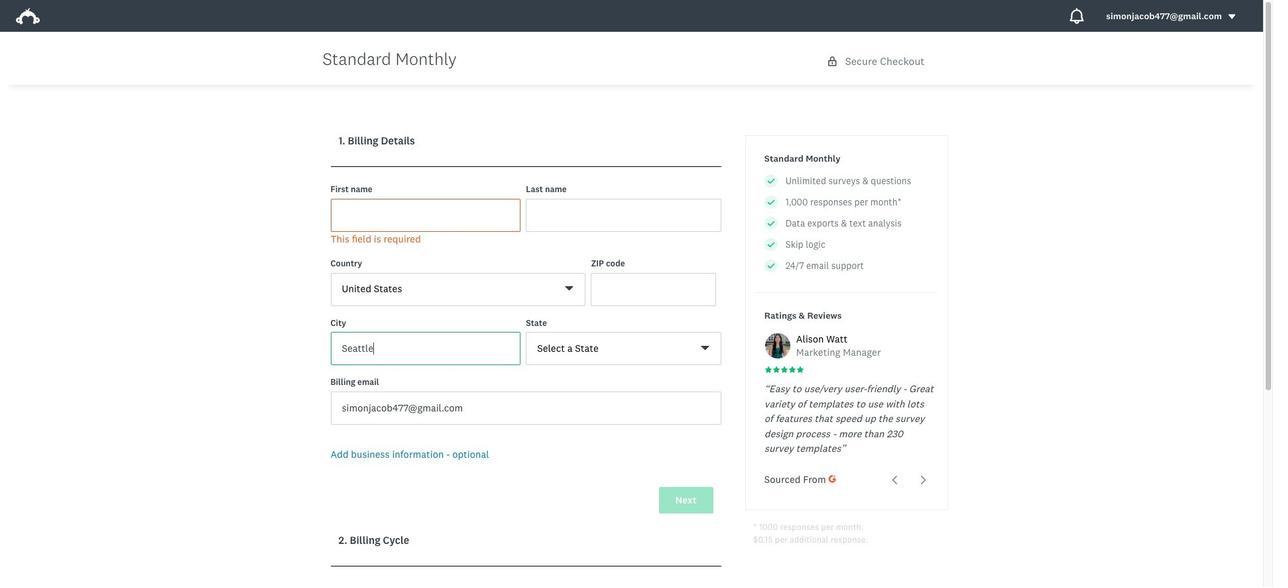 Task type: vqa. For each thing, say whether or not it's contained in the screenshot.
leftmost Products Icon
no



Task type: describe. For each thing, give the bounding box(es) containing it.
chevronright image
[[919, 475, 929, 485]]

dropdown arrow image
[[1227, 12, 1237, 21]]

chevronleft image
[[890, 475, 900, 485]]



Task type: locate. For each thing, give the bounding box(es) containing it.
None text field
[[526, 199, 721, 232], [331, 392, 721, 425], [526, 199, 721, 232], [331, 392, 721, 425]]

surveymonkey logo image
[[16, 8, 40, 25]]

products icon image
[[1069, 8, 1085, 24]]

None text field
[[331, 199, 521, 232], [331, 332, 521, 365], [331, 199, 521, 232], [331, 332, 521, 365]]

None telephone field
[[591, 273, 716, 306]]



